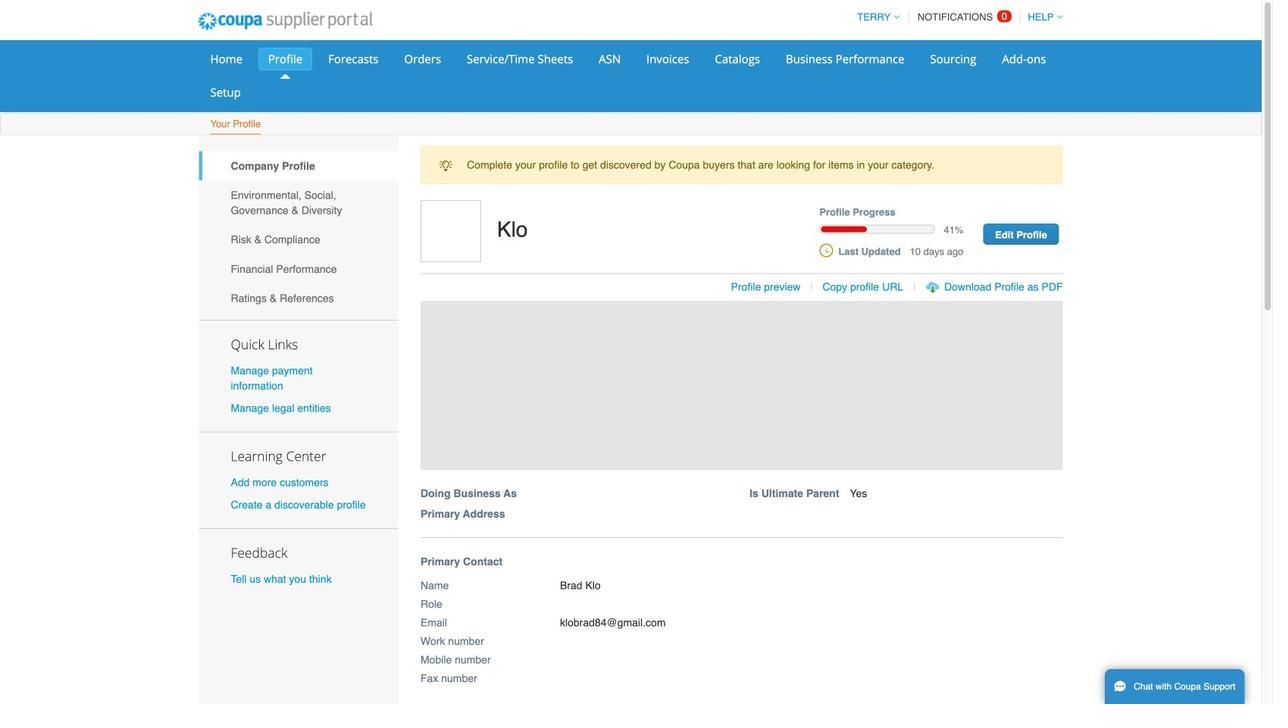 Task type: locate. For each thing, give the bounding box(es) containing it.
navigation
[[851, 2, 1063, 32]]

klo image
[[421, 200, 481, 262]]

banner
[[415, 200, 1079, 538]]

alert
[[421, 146, 1063, 184]]



Task type: describe. For each thing, give the bounding box(es) containing it.
background image
[[421, 301, 1063, 470]]

coupa supplier portal image
[[188, 2, 383, 40]]



Task type: vqa. For each thing, say whether or not it's contained in the screenshot.
Think
no



